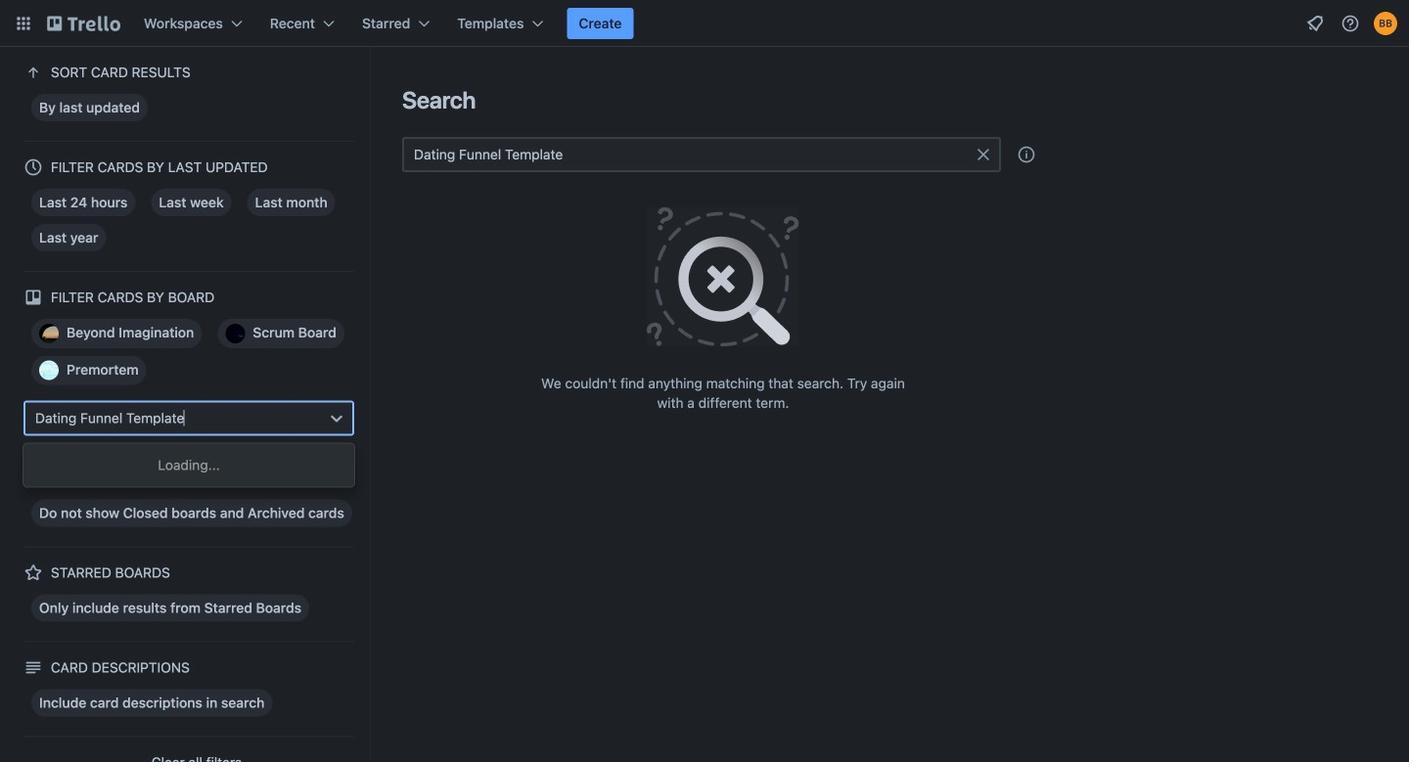 Task type: describe. For each thing, give the bounding box(es) containing it.
open information menu image
[[1341, 14, 1361, 33]]

bob builder (bobbuilder40) image
[[1375, 12, 1398, 35]]

0 notifications image
[[1304, 12, 1328, 35]]

primary element
[[0, 0, 1410, 47]]

Enter your search keyword here text field
[[402, 137, 1002, 172]]



Task type: locate. For each thing, give the bounding box(es) containing it.
search operators image
[[1017, 145, 1037, 164]]

back to home image
[[47, 8, 120, 39]]

None text field
[[35, 409, 186, 428]]



Task type: vqa. For each thing, say whether or not it's contained in the screenshot.
the bottom forward icon
no



